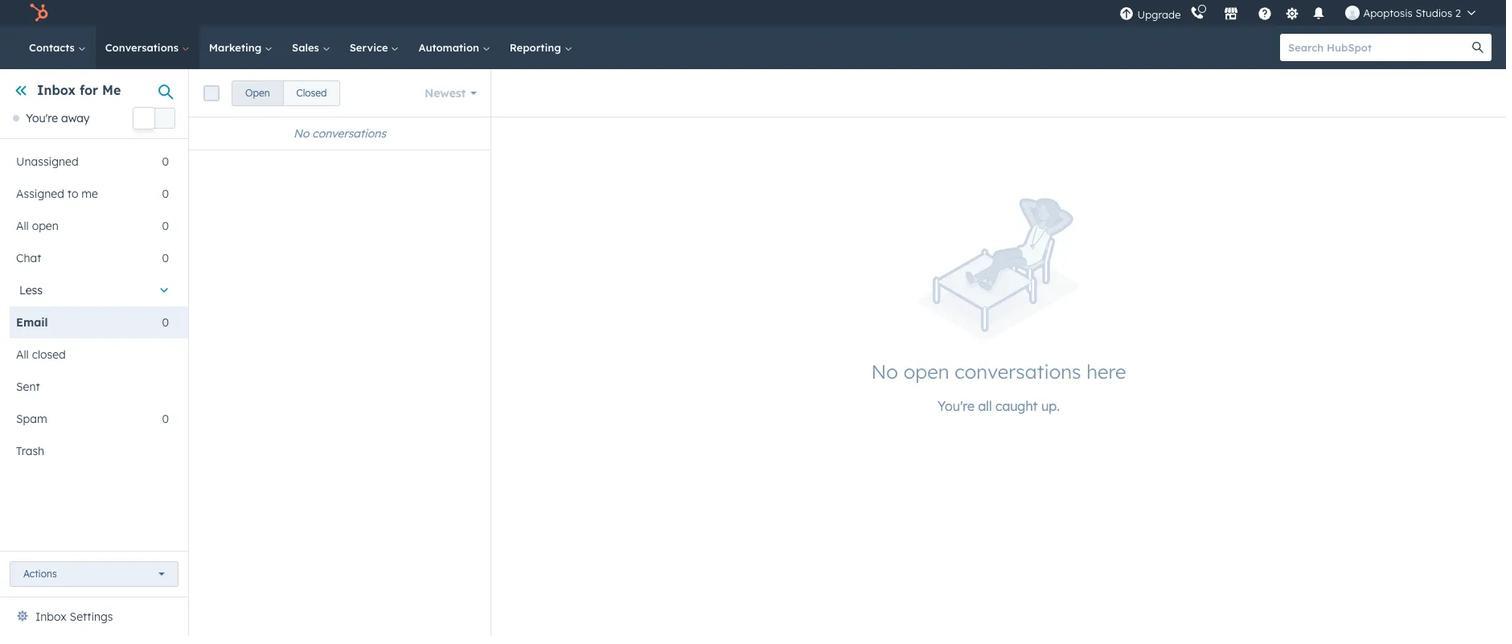Task type: describe. For each thing, give the bounding box(es) containing it.
0 for chat
[[162, 251, 169, 266]]

settings
[[70, 610, 113, 624]]

sent button
[[10, 371, 169, 403]]

0 for email
[[162, 316, 169, 330]]

apoptosis studios 2 button
[[1337, 0, 1486, 26]]

0 vertical spatial conversations
[[312, 126, 386, 141]]

you're away image
[[13, 115, 19, 122]]

search button
[[1465, 34, 1492, 61]]

service
[[350, 41, 391, 54]]

me
[[102, 82, 121, 98]]

inbox for inbox settings
[[35, 610, 67, 624]]

all closed
[[16, 348, 66, 362]]

sent
[[16, 380, 40, 394]]

away
[[61, 111, 90, 126]]

contacts
[[29, 41, 78, 54]]

unassigned
[[16, 155, 79, 169]]

newest button
[[414, 77, 488, 109]]

menu containing apoptosis studios 2
[[1119, 0, 1487, 26]]

newest
[[425, 86, 466, 100]]

0 for spam
[[162, 412, 169, 427]]

chat
[[16, 251, 41, 266]]

to
[[67, 187, 78, 201]]

service link
[[340, 26, 409, 69]]

hubspot link
[[19, 3, 60, 23]]

all open
[[16, 219, 59, 234]]

upgrade
[[1138, 8, 1181, 21]]

you're for you're away
[[26, 111, 58, 126]]

here
[[1087, 360, 1127, 384]]

actions button
[[10, 562, 179, 587]]

all for all open
[[16, 219, 29, 234]]

for
[[80, 82, 98, 98]]

closed
[[32, 348, 66, 362]]

inbox for me
[[37, 82, 121, 98]]

calling icon image
[[1191, 6, 1205, 21]]

search image
[[1473, 42, 1484, 53]]

upgrade image
[[1120, 7, 1135, 21]]

automation
[[419, 41, 482, 54]]

tara schultz image
[[1346, 6, 1361, 20]]

me
[[82, 187, 98, 201]]

less
[[19, 283, 43, 298]]

marketplaces button
[[1215, 0, 1249, 26]]

closed
[[296, 86, 327, 99]]

email
[[16, 316, 48, 330]]



Task type: locate. For each thing, give the bounding box(es) containing it.
open for no
[[904, 360, 950, 384]]

0 for all open
[[162, 219, 169, 234]]

you're right you're away icon
[[26, 111, 58, 126]]

help button
[[1252, 0, 1279, 26]]

all
[[16, 219, 29, 234], [16, 348, 29, 362]]

2 all from the top
[[16, 348, 29, 362]]

caught
[[996, 398, 1038, 414]]

0 horizontal spatial conversations
[[312, 126, 386, 141]]

assigned to me
[[16, 187, 98, 201]]

0 horizontal spatial you're
[[26, 111, 58, 126]]

apoptosis studios 2
[[1364, 6, 1462, 19]]

notifications button
[[1306, 0, 1333, 26]]

no conversations
[[294, 126, 386, 141]]

0 vertical spatial inbox
[[37, 82, 76, 98]]

Search HubSpot search field
[[1281, 34, 1478, 61]]

0
[[162, 155, 169, 169], [162, 187, 169, 201], [162, 219, 169, 234], [162, 251, 169, 266], [162, 316, 169, 330], [162, 412, 169, 427]]

open down 'assigned'
[[32, 219, 59, 234]]

no open conversations here main content
[[189, 69, 1507, 636]]

calling icon button
[[1185, 2, 1212, 23]]

trash
[[16, 444, 44, 459]]

contacts link
[[19, 26, 96, 69]]

all up 'chat' at top
[[16, 219, 29, 234]]

you're all caught up.
[[938, 398, 1060, 414]]

conversations link
[[96, 26, 199, 69]]

you're left all
[[938, 398, 975, 414]]

1 0 from the top
[[162, 155, 169, 169]]

Closed button
[[283, 80, 341, 106]]

inbox for inbox for me
[[37, 82, 76, 98]]

0 vertical spatial you're
[[26, 111, 58, 126]]

menu
[[1119, 0, 1487, 26]]

1 vertical spatial all
[[16, 348, 29, 362]]

0 horizontal spatial no
[[294, 126, 309, 141]]

2
[[1456, 6, 1462, 19]]

group inside no open conversations here 'main content'
[[232, 80, 341, 106]]

1 all from the top
[[16, 219, 29, 234]]

hubspot image
[[29, 3, 48, 23]]

you're inside no open conversations here 'main content'
[[938, 398, 975, 414]]

all closed button
[[10, 339, 169, 371]]

0 horizontal spatial open
[[32, 219, 59, 234]]

no open conversations here
[[872, 360, 1127, 384]]

assigned
[[16, 187, 64, 201]]

0 vertical spatial all
[[16, 219, 29, 234]]

open for all
[[32, 219, 59, 234]]

1 horizontal spatial no
[[872, 360, 899, 384]]

settings image
[[1286, 7, 1300, 21]]

1 vertical spatial you're
[[938, 398, 975, 414]]

1 vertical spatial conversations
[[955, 360, 1082, 384]]

0 for unassigned
[[162, 155, 169, 169]]

1 vertical spatial inbox
[[35, 610, 67, 624]]

open inside 'main content'
[[904, 360, 950, 384]]

marketing link
[[199, 26, 282, 69]]

group containing open
[[232, 80, 341, 106]]

1 vertical spatial no
[[872, 360, 899, 384]]

help image
[[1259, 7, 1273, 22]]

group
[[232, 80, 341, 106]]

open
[[32, 219, 59, 234], [904, 360, 950, 384]]

reporting
[[510, 41, 564, 54]]

conversations down closed button
[[312, 126, 386, 141]]

conversations up caught
[[955, 360, 1082, 384]]

all for all closed
[[16, 348, 29, 362]]

6 0 from the top
[[162, 412, 169, 427]]

0 vertical spatial no
[[294, 126, 309, 141]]

notifications image
[[1312, 7, 1327, 22]]

you're
[[26, 111, 58, 126], [938, 398, 975, 414]]

marketplaces image
[[1225, 7, 1239, 22]]

conversations
[[105, 41, 182, 54]]

apoptosis
[[1364, 6, 1413, 19]]

no for no open conversations here
[[872, 360, 899, 384]]

Open button
[[232, 80, 284, 106]]

1 vertical spatial open
[[904, 360, 950, 384]]

you're away
[[26, 111, 90, 126]]

sales link
[[282, 26, 340, 69]]

3 0 from the top
[[162, 219, 169, 234]]

1 horizontal spatial open
[[904, 360, 950, 384]]

spam
[[16, 412, 47, 427]]

studios
[[1416, 6, 1453, 19]]

trash button
[[10, 435, 169, 468]]

0 for assigned to me
[[162, 187, 169, 201]]

settings link
[[1283, 4, 1303, 21]]

inbox
[[37, 82, 76, 98], [35, 610, 67, 624]]

inbox settings link
[[35, 607, 113, 627]]

no
[[294, 126, 309, 141], [872, 360, 899, 384]]

no for no conversations
[[294, 126, 309, 141]]

up.
[[1042, 398, 1060, 414]]

sales
[[292, 41, 322, 54]]

2 0 from the top
[[162, 187, 169, 201]]

inbox left settings
[[35, 610, 67, 624]]

actions
[[23, 568, 57, 580]]

open up you're all caught up.
[[904, 360, 950, 384]]

all left closed
[[16, 348, 29, 362]]

1 horizontal spatial conversations
[[955, 360, 1082, 384]]

automation link
[[409, 26, 500, 69]]

you're for you're all caught up.
[[938, 398, 975, 414]]

0 vertical spatial open
[[32, 219, 59, 234]]

inbox up you're away
[[37, 82, 76, 98]]

marketing
[[209, 41, 265, 54]]

5 0 from the top
[[162, 316, 169, 330]]

open
[[245, 86, 270, 99]]

conversations
[[312, 126, 386, 141], [955, 360, 1082, 384]]

4 0 from the top
[[162, 251, 169, 266]]

reporting link
[[500, 26, 582, 69]]

all
[[979, 398, 992, 414]]

all inside button
[[16, 348, 29, 362]]

1 horizontal spatial you're
[[938, 398, 975, 414]]

inbox settings
[[35, 610, 113, 624]]



Task type: vqa. For each thing, say whether or not it's contained in the screenshot.
Inbox corresponding to Inbox for Me
yes



